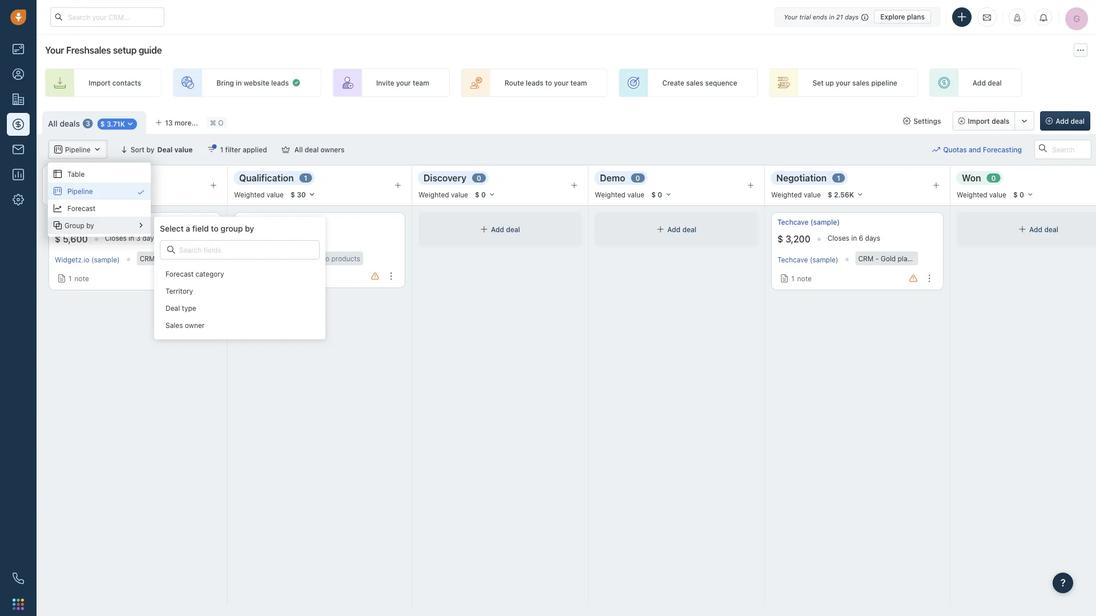 Task type: locate. For each thing, give the bounding box(es) containing it.
3 container_wx8msf4aqz5i3rn1 image from the top
[[54, 204, 62, 212]]

2 container_wx8msf4aqz5i3rn1 image from the top
[[54, 187, 62, 195]]

by inside menu item
[[86, 221, 94, 229]]

1 vertical spatial forecast
[[166, 270, 194, 278]]

plans
[[907, 13, 925, 21]]

forecast down pipeline
[[67, 204, 95, 212]]

container_wx8msf4aqz5i3rn1 image left the table
[[54, 170, 62, 178]]

container_wx8msf4aqz5i3rn1 image up group by menu item
[[54, 204, 62, 212]]

Search your CRM... text field
[[50, 7, 164, 27]]

1 horizontal spatial forecast
[[166, 270, 194, 278]]

0 vertical spatial forecast
[[67, 204, 95, 212]]

container_wx8msf4aqz5i3rn1 image inside group by menu item
[[54, 222, 62, 230]]

4 container_wx8msf4aqz5i3rn1 image from the top
[[54, 222, 62, 230]]

container_wx8msf4aqz5i3rn1 image for group by
[[137, 222, 145, 230]]

container_wx8msf4aqz5i3rn1 image inside group by menu item
[[137, 222, 145, 230]]

shade muted image
[[859, 12, 869, 21]]

0 vertical spatial container_wx8msf4aqz5i3rn1 image
[[137, 188, 145, 196]]

forecast for forecast
[[67, 204, 95, 212]]

forecast up the territory
[[166, 270, 194, 278]]

pipeline
[[67, 187, 93, 195]]

container_wx8msf4aqz5i3rn1 image left pipeline
[[54, 187, 62, 195]]

container_wx8msf4aqz5i3rn1 image left group
[[54, 222, 62, 230]]

forecast for forecast category
[[166, 270, 194, 278]]

explore plans
[[881, 13, 925, 21]]

container_wx8msf4aqz5i3rn1 image left select
[[137, 222, 145, 230]]

1 vertical spatial container_wx8msf4aqz5i3rn1 image
[[137, 222, 145, 230]]

select a field to group by menu
[[48, 163, 325, 340]]

container_wx8msf4aqz5i3rn1 image up group by menu item
[[137, 188, 145, 196]]

0 horizontal spatial by
[[86, 221, 94, 229]]

forecast category
[[166, 270, 224, 278]]

field
[[192, 224, 209, 233]]

container_wx8msf4aqz5i3rn1 image down select
[[167, 246, 175, 254]]

group
[[221, 224, 243, 233]]

container_wx8msf4aqz5i3rn1 image
[[54, 170, 62, 178], [54, 187, 62, 195], [54, 204, 62, 212], [54, 222, 62, 230]]

container_wx8msf4aqz5i3rn1 image for table
[[54, 170, 62, 178]]

0 horizontal spatial forecast
[[67, 204, 95, 212]]

table
[[67, 170, 85, 178]]

1 horizontal spatial by
[[245, 224, 254, 233]]

1 container_wx8msf4aqz5i3rn1 image from the top
[[54, 170, 62, 178]]

by
[[86, 221, 94, 229], [245, 224, 254, 233]]

container_wx8msf4aqz5i3rn1 image
[[137, 188, 145, 196], [137, 222, 145, 230], [167, 246, 175, 254]]

forecast
[[67, 204, 95, 212], [166, 270, 194, 278]]

select a field to group by
[[160, 224, 254, 233]]



Task type: vqa. For each thing, say whether or not it's contained in the screenshot.
container_WX8MsF4aQZ5i3RN1 image related to Table
yes



Task type: describe. For each thing, give the bounding box(es) containing it.
deal type
[[166, 304, 196, 312]]

group by menu item
[[48, 217, 151, 234]]

group
[[65, 221, 84, 229]]

category
[[196, 270, 224, 278]]

owner
[[185, 321, 205, 329]]

container_wx8msf4aqz5i3rn1 image for group by
[[54, 222, 62, 230]]

container_wx8msf4aqz5i3rn1 image for pipeline
[[137, 188, 145, 196]]

Search fields field
[[178, 245, 258, 256]]

send email image
[[983, 12, 991, 22]]

2 vertical spatial container_wx8msf4aqz5i3rn1 image
[[167, 246, 175, 254]]

territory
[[166, 287, 193, 295]]

a
[[186, 224, 190, 233]]

phone image
[[7, 568, 30, 590]]

freshworks switcher image
[[13, 599, 24, 611]]

sales owner
[[166, 321, 205, 329]]

sales
[[166, 321, 183, 329]]

to
[[211, 224, 219, 233]]

container_wx8msf4aqz5i3rn1 image for forecast
[[54, 204, 62, 212]]

explore plans link
[[874, 10, 931, 24]]

deal
[[166, 304, 180, 312]]

explore
[[881, 13, 905, 21]]

type
[[182, 304, 196, 312]]

select
[[160, 224, 184, 233]]

group by
[[65, 221, 94, 229]]

container_wx8msf4aqz5i3rn1 image for pipeline
[[54, 187, 62, 195]]



